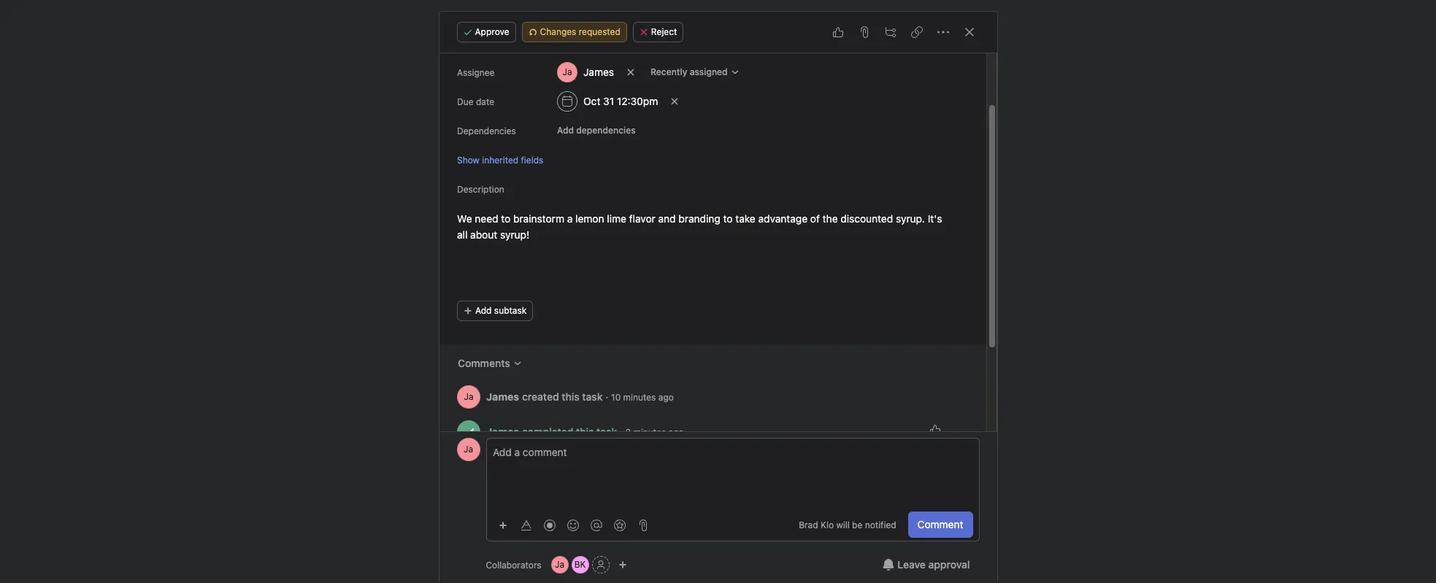 Task type: describe. For each thing, give the bounding box(es) containing it.
james created this task · 10 minutes ago
[[486, 390, 673, 403]]

need
[[474, 212, 498, 225]]

add dependencies button
[[550, 120, 642, 141]]

discounted
[[840, 212, 893, 225]]

10
[[611, 392, 620, 403]]

it's
[[927, 212, 942, 225]]

james completed this task · 2 minutes ago
[[486, 425, 684, 438]]

show options image
[[954, 422, 963, 431]]

add or remove collaborators image
[[618, 561, 627, 569]]

more actions for this task image
[[937, 26, 949, 38]]

we
[[457, 212, 472, 225]]

syrup.
[[895, 212, 925, 225]]

leave approval
[[898, 559, 970, 571]]

reject button
[[633, 22, 684, 42]]

collaborators
[[486, 560, 541, 571]]

show inherited fields button
[[457, 153, 543, 167]]

emoji image
[[567, 519, 579, 531]]

recently assigned
[[650, 66, 727, 77]]

leave approval button
[[873, 552, 979, 578]]

minutes for created this task
[[623, 392, 656, 403]]

james link for completed
[[486, 425, 519, 438]]

insert an object image
[[498, 521, 507, 530]]

a
[[567, 212, 572, 225]]

bk button
[[571, 556, 589, 574]]

recently
[[650, 66, 687, 77]]

2
[[625, 427, 631, 438]]

oct
[[583, 95, 600, 107]]

branding
[[678, 212, 720, 225]]

remove assignee image
[[626, 68, 635, 77]]

task for completed this task
[[596, 425, 617, 438]]

all
[[457, 229, 467, 241]]

recently assigned button
[[644, 62, 746, 83]]

fields
[[521, 154, 543, 165]]

changes requested button
[[522, 22, 627, 42]]

appreciations image
[[614, 519, 625, 531]]

lemon
[[575, 212, 604, 225]]

date
[[476, 96, 494, 107]]

add for add subtask
[[475, 305, 491, 316]]

formatting image
[[520, 519, 532, 531]]

minutes for completed this task
[[633, 427, 666, 438]]

31
[[603, 95, 614, 107]]

and
[[658, 212, 675, 225]]

copy approval link image
[[911, 26, 922, 38]]

toolbar inside the loungin' laguna lemon lime dialog
[[492, 514, 653, 536]]

comments button
[[448, 350, 531, 377]]

about
[[470, 229, 497, 241]]

clear due date image
[[670, 97, 679, 106]]

leave
[[898, 559, 926, 571]]

add subtask button
[[457, 301, 533, 321]]

flavor
[[629, 212, 655, 225]]

show inherited fields
[[457, 154, 543, 165]]

dependencies
[[457, 126, 516, 137]]

show
[[457, 154, 479, 165]]

description
[[457, 184, 504, 195]]

brad
[[799, 520, 818, 531]]

2 to from the left
[[723, 212, 732, 225]]

this for created
[[561, 390, 579, 403]]

0 vertical spatial ja button
[[457, 385, 480, 409]]

subtask
[[494, 305, 526, 316]]

oct 31 12:30pm button
[[550, 88, 664, 115]]

james for james
[[583, 66, 614, 78]]

syrup!
[[500, 229, 529, 241]]

due date
[[457, 96, 494, 107]]

requested
[[579, 26, 620, 37]]

changes
[[540, 26, 576, 37]]

lime
[[607, 212, 626, 225]]

1 vertical spatial ja button
[[457, 438, 480, 461]]

inherited
[[482, 154, 518, 165]]



Task type: locate. For each thing, give the bounding box(es) containing it.
0 likes. click to like this task image
[[929, 424, 941, 436]]

changes requested
[[540, 26, 620, 37]]

1 james link from the top
[[486, 390, 519, 403]]

0 horizontal spatial ·
[[605, 390, 608, 403]]

due
[[457, 96, 473, 107]]

be
[[852, 520, 862, 531]]

2 vertical spatial ja button
[[551, 556, 568, 574]]

0 horizontal spatial to
[[501, 212, 510, 225]]

task left 10
[[582, 390, 602, 403]]

ja for topmost ja button
[[464, 391, 473, 402]]

ago right 2
[[668, 427, 684, 438]]

the
[[822, 212, 837, 225]]

0 vertical spatial this
[[561, 390, 579, 403]]

comment button
[[908, 512, 973, 538]]

1 vertical spatial this
[[576, 425, 594, 438]]

james link left completed
[[486, 425, 519, 438]]

james inside dropdown button
[[583, 66, 614, 78]]

notified
[[865, 520, 896, 531]]

james link
[[486, 390, 519, 403], [486, 425, 519, 438]]

0 horizontal spatial add
[[475, 305, 491, 316]]

1 vertical spatial ·
[[620, 425, 622, 438]]

main content inside the loungin' laguna lemon lime dialog
[[439, 0, 986, 556]]

approve button
[[457, 22, 516, 42]]

approval
[[928, 559, 970, 571]]

record a video image
[[544, 519, 555, 531]]

james left completed
[[486, 425, 519, 438]]

task for created this task
[[582, 390, 602, 403]]

will
[[836, 520, 850, 531]]

james button
[[550, 59, 620, 85]]

attach a file or paste an image image
[[637, 519, 649, 531]]

2 vertical spatial james
[[486, 425, 519, 438]]

0 vertical spatial add
[[557, 125, 574, 136]]

brad klo will be notified
[[799, 520, 896, 531]]

· left 10
[[605, 390, 608, 403]]

james for james created this task · 10 minutes ago
[[486, 390, 519, 403]]

minutes right 10
[[623, 392, 656, 403]]

advantage
[[758, 212, 807, 225]]

1 horizontal spatial to
[[723, 212, 732, 225]]

this for completed
[[576, 425, 594, 438]]

add left 'subtask'
[[475, 305, 491, 316]]

ago for completed this task
[[668, 427, 684, 438]]

ago
[[658, 392, 673, 403], [668, 427, 684, 438]]

created
[[522, 390, 559, 403]]

· for created this task
[[605, 390, 608, 403]]

add left dependencies
[[557, 125, 574, 136]]

task
[[582, 390, 602, 403], [596, 425, 617, 438]]

1 vertical spatial james
[[486, 390, 519, 403]]

1 horizontal spatial ·
[[620, 425, 622, 438]]

0 vertical spatial james
[[583, 66, 614, 78]]

1 vertical spatial add
[[475, 305, 491, 316]]

ago for created this task
[[658, 392, 673, 403]]

james link for created
[[486, 390, 519, 403]]

1 vertical spatial ago
[[668, 427, 684, 438]]

this
[[561, 390, 579, 403], [576, 425, 594, 438]]

minutes inside james created this task · 10 minutes ago
[[623, 392, 656, 403]]

·
[[605, 390, 608, 403], [620, 425, 622, 438]]

add subtask image
[[885, 26, 896, 38]]

to up syrup!
[[501, 212, 510, 225]]

1 vertical spatial minutes
[[633, 427, 666, 438]]

1 vertical spatial task
[[596, 425, 617, 438]]

ja inside main content
[[464, 391, 473, 402]]

1 vertical spatial james link
[[486, 425, 519, 438]]

ago inside james completed this task · 2 minutes ago
[[668, 427, 684, 438]]

james link down comments popup button
[[486, 390, 519, 403]]

approve
[[475, 26, 509, 37]]

this right created
[[561, 390, 579, 403]]

james for james completed this task · 2 minutes ago
[[486, 425, 519, 438]]

0 vertical spatial minutes
[[623, 392, 656, 403]]

add dependencies
[[557, 125, 635, 136]]

minutes
[[623, 392, 656, 403], [633, 427, 666, 438]]

0 vertical spatial ·
[[605, 390, 608, 403]]

task left 2
[[596, 425, 617, 438]]

0 vertical spatial ago
[[658, 392, 673, 403]]

james down comments popup button
[[486, 390, 519, 403]]

0 likes. click to like this task image
[[832, 26, 844, 38]]

12:30pm
[[617, 95, 658, 107]]

dependencies
[[576, 125, 635, 136]]

add
[[557, 125, 574, 136], [475, 305, 491, 316]]

ago right 10
[[658, 392, 673, 403]]

to
[[501, 212, 510, 225], [723, 212, 732, 225]]

attachments: add a file to this task, loungin' laguna lemon lime image
[[858, 26, 870, 38]]

this down james created this task · 10 minutes ago
[[576, 425, 594, 438]]

0 vertical spatial ja
[[464, 391, 473, 402]]

minutes right 2
[[633, 427, 666, 438]]

oct 31 12:30pm
[[583, 95, 658, 107]]

· for completed this task
[[620, 425, 622, 438]]

of
[[810, 212, 819, 225]]

ja
[[464, 391, 473, 402], [464, 444, 473, 455], [555, 559, 564, 570]]

minutes inside james completed this task · 2 minutes ago
[[633, 427, 666, 438]]

assignee
[[457, 67, 494, 78]]

· left 2
[[620, 425, 622, 438]]

brainstorm
[[513, 212, 564, 225]]

main content
[[439, 0, 986, 556]]

assigned
[[689, 66, 727, 77]]

completed
[[522, 425, 573, 438]]

ja for bottommost ja button
[[555, 559, 564, 570]]

comment
[[917, 518, 963, 531]]

reject
[[651, 26, 677, 37]]

ja button
[[457, 385, 480, 409], [457, 438, 480, 461], [551, 556, 568, 574]]

0 vertical spatial task
[[582, 390, 602, 403]]

we need to brainstorm a lemon lime flavor and branding to take advantage of the discounted syrup. it's all about syrup!
[[457, 212, 945, 241]]

0 vertical spatial james link
[[486, 390, 519, 403]]

take
[[735, 212, 755, 225]]

at mention image
[[590, 519, 602, 531]]

main content containing james
[[439, 0, 986, 556]]

klo
[[821, 520, 834, 531]]

1 vertical spatial ja
[[464, 444, 473, 455]]

2 james link from the top
[[486, 425, 519, 438]]

ja for ja button to the middle
[[464, 444, 473, 455]]

add subtask
[[475, 305, 526, 316]]

loungin' laguna lemon lime dialog
[[439, 0, 997, 583]]

2 vertical spatial ja
[[555, 559, 564, 570]]

ago inside james created this task · 10 minutes ago
[[658, 392, 673, 403]]

to left take
[[723, 212, 732, 225]]

james up oct at the left top
[[583, 66, 614, 78]]

1 horizontal spatial add
[[557, 125, 574, 136]]

add for add dependencies
[[557, 125, 574, 136]]

comments
[[457, 357, 510, 369]]

1 to from the left
[[501, 212, 510, 225]]

james
[[583, 66, 614, 78], [486, 390, 519, 403], [486, 425, 519, 438]]

toolbar
[[492, 514, 653, 536]]

collapse task pane image
[[963, 26, 975, 38]]

bk
[[574, 559, 586, 570]]



Task type: vqa. For each thing, say whether or not it's contained in the screenshot.
Oct 31 12:30pm dropdown button
yes



